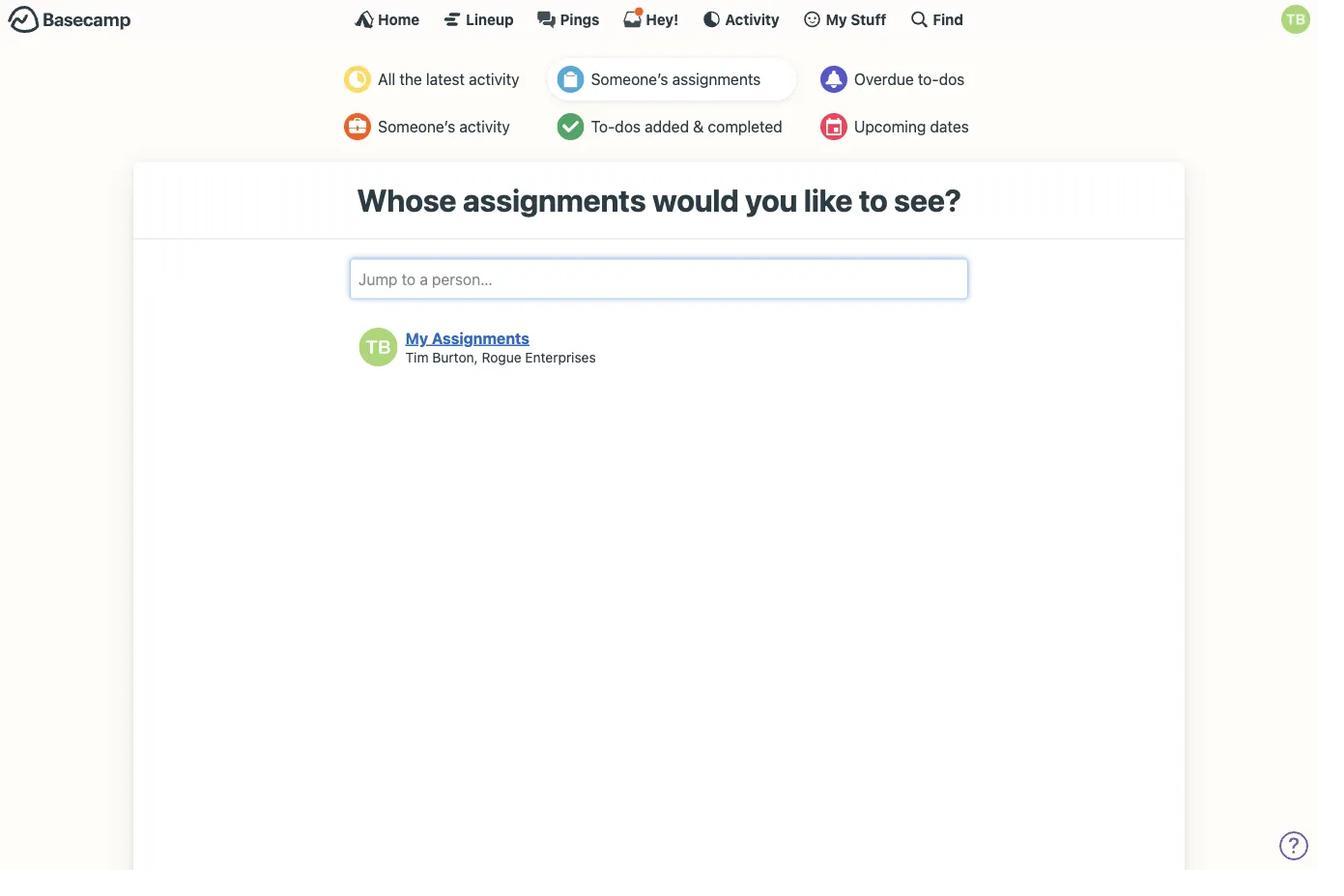 Task type: vqa. For each thing, say whether or not it's contained in the screenshot.
Show My Completed Assignments… link
no



Task type: describe. For each thing, give the bounding box(es) containing it.
all the latest activity link
[[335, 58, 534, 101]]

find button
[[910, 10, 964, 29]]

switch accounts image
[[8, 5, 131, 35]]

hey! button
[[623, 7, 679, 29]]

dates
[[930, 117, 969, 136]]

completed
[[708, 117, 783, 136]]

overdue
[[854, 70, 914, 88]]

pings
[[560, 11, 600, 28]]

to-
[[918, 70, 939, 88]]

1 vertical spatial activity
[[460, 117, 510, 136]]

activity link
[[702, 10, 780, 29]]

lineup link
[[443, 10, 514, 29]]

&
[[693, 117, 704, 136]]

rogue
[[482, 349, 522, 365]]

tim burton, rogue enterprises image
[[359, 328, 398, 366]]

schedule image
[[821, 113, 848, 140]]

to
[[859, 182, 888, 218]]

dos inside to-dos added & completed link
[[615, 117, 641, 136]]

0 vertical spatial activity
[[469, 70, 520, 88]]

Jump to a person… text field
[[350, 259, 969, 299]]

dos inside 'overdue to-dos' link
[[939, 70, 965, 88]]

home link
[[355, 10, 420, 29]]

overdue to-dos
[[854, 70, 965, 88]]

all the latest activity
[[378, 70, 520, 88]]

assignments for whose
[[463, 182, 646, 218]]

to-dos added & completed
[[591, 117, 783, 136]]

latest
[[426, 70, 465, 88]]

lineup
[[466, 11, 514, 28]]

assignments
[[432, 329, 530, 347]]

added
[[645, 117, 689, 136]]

person report image
[[344, 113, 371, 140]]

tim burton image
[[1282, 5, 1311, 34]]

someone's activity
[[378, 117, 510, 136]]

someone's assignments link
[[548, 58, 797, 101]]

someone's activity link
[[335, 105, 534, 148]]

whose assignments would you like to see?
[[357, 182, 962, 218]]

activity
[[725, 11, 780, 28]]

hey!
[[646, 11, 679, 28]]

to-
[[591, 117, 615, 136]]

find
[[933, 11, 964, 28]]

all
[[378, 70, 396, 88]]

my assignments tim burton,        rogue enterprises
[[406, 329, 596, 365]]

upcoming dates
[[854, 117, 969, 136]]



Task type: locate. For each thing, give the bounding box(es) containing it.
to-dos added & completed link
[[548, 105, 797, 148]]

1 vertical spatial my
[[406, 329, 428, 347]]

1 horizontal spatial dos
[[939, 70, 965, 88]]

someone's for someone's activity
[[378, 117, 456, 136]]

0 horizontal spatial assignments
[[463, 182, 646, 218]]

the
[[400, 70, 422, 88]]

1 vertical spatial assignments
[[463, 182, 646, 218]]

0 vertical spatial someone's
[[591, 70, 669, 88]]

assignments for someone's
[[673, 70, 761, 88]]

my for assignments
[[406, 329, 428, 347]]

0 horizontal spatial dos
[[615, 117, 641, 136]]

my up tim at the left top
[[406, 329, 428, 347]]

assignments up &
[[673, 70, 761, 88]]

dos up dates
[[939, 70, 965, 88]]

pings button
[[537, 10, 600, 29]]

someone's assignments
[[591, 70, 761, 88]]

1 vertical spatial dos
[[615, 117, 641, 136]]

like
[[804, 182, 853, 218]]

someone's inside someone's activity link
[[378, 117, 456, 136]]

0 horizontal spatial someone's
[[378, 117, 456, 136]]

activity right the latest
[[469, 70, 520, 88]]

activity down all the latest activity
[[460, 117, 510, 136]]

my
[[826, 11, 848, 28], [406, 329, 428, 347]]

someone's
[[591, 70, 669, 88], [378, 117, 456, 136]]

todo image
[[557, 113, 585, 140]]

overdue to-dos link
[[811, 58, 984, 101]]

dos
[[939, 70, 965, 88], [615, 117, 641, 136]]

see?
[[894, 182, 962, 218]]

whose
[[357, 182, 457, 218]]

my inside my assignments tim burton,        rogue enterprises
[[406, 329, 428, 347]]

0 vertical spatial my
[[826, 11, 848, 28]]

assignments
[[673, 70, 761, 88], [463, 182, 646, 218]]

assignments down todo image
[[463, 182, 646, 218]]

upcoming dates link
[[811, 105, 984, 148]]

my left stuff
[[826, 11, 848, 28]]

you
[[745, 182, 798, 218]]

1 horizontal spatial someone's
[[591, 70, 669, 88]]

someone's up to- at the top left
[[591, 70, 669, 88]]

would
[[653, 182, 739, 218]]

0 vertical spatial dos
[[939, 70, 965, 88]]

enterprises
[[525, 349, 596, 365]]

assignment image
[[557, 66, 585, 93]]

1 horizontal spatial my
[[826, 11, 848, 28]]

tim
[[406, 349, 429, 365]]

0 vertical spatial assignments
[[673, 70, 761, 88]]

1 vertical spatial someone's
[[378, 117, 456, 136]]

upcoming
[[854, 117, 926, 136]]

my stuff button
[[803, 10, 887, 29]]

activity report image
[[344, 66, 371, 93]]

1 horizontal spatial assignments
[[673, 70, 761, 88]]

my for stuff
[[826, 11, 848, 28]]

someone's inside someone's assignments link
[[591, 70, 669, 88]]

dos left added
[[615, 117, 641, 136]]

someone's for someone's assignments
[[591, 70, 669, 88]]

main element
[[0, 0, 1319, 38]]

someone's down the
[[378, 117, 456, 136]]

my inside 'popup button'
[[826, 11, 848, 28]]

reports image
[[821, 66, 848, 93]]

stuff
[[851, 11, 887, 28]]

burton,
[[432, 349, 478, 365]]

my stuff
[[826, 11, 887, 28]]

activity
[[469, 70, 520, 88], [460, 117, 510, 136]]

home
[[378, 11, 420, 28]]

0 horizontal spatial my
[[406, 329, 428, 347]]



